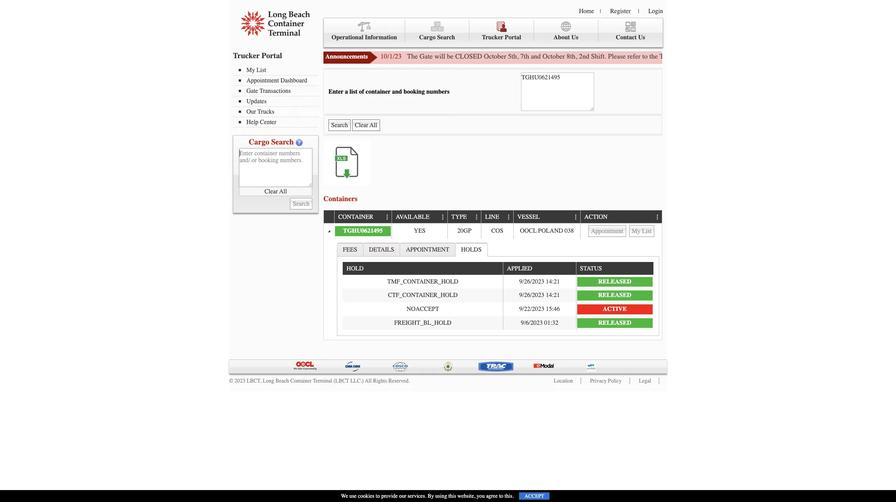 Task type: vqa. For each thing, say whether or not it's contained in the screenshot.


Task type: locate. For each thing, give the bounding box(es) containing it.
2 released from the top
[[599, 292, 632, 299]]

1 vertical spatial released
[[599, 292, 632, 299]]

edit column settings image up 038
[[573, 214, 580, 220]]

grid containing hold
[[343, 262, 654, 330]]

search up be
[[438, 34, 456, 41]]

row group
[[324, 224, 663, 340], [343, 275, 654, 330]]

gate transactions link
[[239, 88, 318, 94]]

edit column settings image
[[440, 214, 447, 220], [474, 214, 480, 220], [506, 214, 513, 220], [655, 214, 661, 220]]

vessel link
[[518, 211, 544, 223]]

edit column settings image inside action column header
[[655, 214, 661, 220]]

trucker portal up list
[[233, 51, 282, 60]]

edit column settings image for line
[[506, 214, 513, 220]]

1 released from the top
[[599, 278, 632, 285]]

2 9/26/2023 14:21 from the top
[[520, 292, 560, 299]]

our
[[400, 493, 407, 500]]

3 released from the top
[[599, 319, 632, 326]]

1 horizontal spatial cargo search
[[420, 34, 456, 41]]

gate
[[420, 52, 433, 61], [678, 52, 691, 61], [247, 88, 258, 94]]

2 october from the left
[[543, 52, 566, 61]]

using
[[436, 493, 447, 500]]

updates link
[[239, 98, 318, 105]]

0 horizontal spatial menu bar
[[233, 66, 322, 128]]

gate up updates
[[247, 88, 258, 94]]

grid inside tab list
[[343, 262, 654, 330]]

edit column settings image inside the container column header
[[385, 214, 391, 220]]

Enter container numbers and/ or booking numbers. Press ESC to reset input box text field
[[522, 72, 595, 111]]

0 horizontal spatial october
[[484, 52, 507, 61]]

trucker up 'closed'
[[482, 34, 504, 41]]

all right clear
[[280, 188, 287, 195]]

tmf_container_hold cell
[[343, 275, 503, 289]]

0 vertical spatial trucker
[[482, 34, 504, 41]]

0 vertical spatial cargo
[[420, 34, 436, 41]]

1 horizontal spatial search
[[438, 34, 456, 41]]

available
[[396, 214, 430, 221]]

0 vertical spatial menu bar
[[324, 18, 664, 47]]

2 edit column settings image from the left
[[474, 214, 480, 220]]

0 vertical spatial 9/26/2023 14:21
[[520, 278, 560, 285]]

0 horizontal spatial trucker
[[233, 51, 260, 60]]

row containing tghu0621495
[[324, 224, 663, 239]]

released cell up active
[[576, 289, 654, 303]]

released for tmf_container_hold
[[599, 278, 632, 285]]

llc.)
[[351, 378, 364, 384]]

0 horizontal spatial |
[[601, 8, 602, 15]]

1 horizontal spatial edit column settings image
[[573, 214, 580, 220]]

october left 5th,
[[484, 52, 507, 61]]

1 horizontal spatial october
[[543, 52, 566, 61]]

gate
[[770, 52, 782, 61]]

9/26/2023 14:21 cell down applied link
[[503, 275, 576, 289]]

9/26/2023
[[520, 278, 545, 285], [520, 292, 545, 299]]

booking
[[404, 88, 425, 95]]

9/26/2023 14:21 for ctf_container_hold
[[520, 292, 560, 299]]

cell
[[581, 224, 663, 239]]

tree grid
[[324, 211, 663, 340]]

0 horizontal spatial trucker portal
[[233, 51, 282, 60]]

contact us
[[617, 34, 646, 41]]

portal
[[505, 34, 522, 41], [262, 51, 282, 60]]

cargo down help
[[249, 138, 270, 146]]

privacy policy link
[[591, 378, 622, 384]]

1 horizontal spatial for
[[803, 52, 812, 61]]

3 edit column settings image from the left
[[506, 214, 513, 220]]

for right details
[[803, 52, 812, 61]]

oocl poland 038
[[521, 227, 574, 234]]

trucker up my
[[233, 51, 260, 60]]

to left provide
[[376, 493, 380, 500]]

0 horizontal spatial the
[[650, 52, 659, 61]]

login link
[[649, 8, 664, 15]]

9/26/2023 14:21 cell
[[503, 275, 576, 289], [503, 289, 576, 303]]

about us
[[554, 34, 579, 41]]

1 vertical spatial all
[[365, 378, 372, 384]]

2 us from the left
[[639, 34, 646, 41]]

9/26/2023 up 9/22/2023
[[520, 292, 545, 299]]

to right refer at the right of page
[[643, 52, 648, 61]]

0 horizontal spatial portal
[[262, 51, 282, 60]]

october
[[484, 52, 507, 61], [543, 52, 566, 61]]

contact us link
[[599, 20, 663, 42]]

applied link
[[507, 262, 537, 275]]

1 9/26/2023 from the top
[[520, 278, 545, 285]]

1 vertical spatial menu bar
[[233, 66, 322, 128]]

9/26/2023 down applied link
[[520, 278, 545, 285]]

menu bar containing operational information
[[324, 18, 664, 47]]

applied
[[507, 265, 533, 272]]

0 horizontal spatial gate
[[247, 88, 258, 94]]

None submit
[[329, 119, 351, 131], [290, 198, 313, 210], [329, 119, 351, 131], [290, 198, 313, 210]]

|
[[601, 8, 602, 15], [639, 8, 640, 15]]

9/26/2023 14:21 cell up 9/22/2023 15:46
[[503, 289, 576, 303]]

released cell down status "link"
[[576, 275, 654, 289]]

2 | from the left
[[639, 8, 640, 15]]

2 released cell from the top
[[576, 289, 654, 303]]

3 released cell from the top
[[576, 316, 654, 330]]

1 horizontal spatial portal
[[505, 34, 522, 41]]

for
[[740, 52, 748, 61], [803, 52, 812, 61]]

hold link
[[347, 262, 368, 275]]

trucker portal link
[[470, 20, 534, 42]]

1 horizontal spatial trucker portal
[[482, 34, 522, 41]]

we
[[341, 493, 348, 500]]

search
[[438, 34, 456, 41], [272, 138, 294, 146]]

home link
[[580, 8, 595, 15]]

cargo inside menu bar
[[420, 34, 436, 41]]

1 horizontal spatial all
[[365, 378, 372, 384]]

edit column settings image inside line column header
[[506, 214, 513, 220]]

released cell for ctf_container_hold
[[576, 289, 654, 303]]

1 horizontal spatial and
[[531, 52, 541, 61]]

operational
[[332, 34, 364, 41]]

1 vertical spatial 9/26/2023 14:21
[[520, 292, 560, 299]]

menu bar containing my list
[[233, 66, 322, 128]]

the left truck
[[650, 52, 659, 61]]

9/26/2023 14:21 down applied link
[[520, 278, 560, 285]]

released cell for tmf_container_hold
[[576, 275, 654, 289]]

1 vertical spatial 14:21
[[546, 292, 560, 299]]

row
[[324, 211, 663, 224], [324, 224, 663, 239], [343, 262, 654, 275], [343, 275, 654, 289], [343, 289, 654, 303], [343, 303, 654, 316], [343, 316, 654, 330]]

released cell
[[576, 275, 654, 289], [576, 289, 654, 303], [576, 316, 654, 330]]

14:21 for ctf_container_hold
[[546, 292, 560, 299]]

0 vertical spatial released
[[599, 278, 632, 285]]

9/26/2023 14:21
[[520, 278, 560, 285], [520, 292, 560, 299]]

gate right truck
[[678, 52, 691, 61]]

edit column settings image left available
[[385, 214, 391, 220]]

location
[[554, 378, 574, 384]]

cargo up will
[[420, 34, 436, 41]]

the
[[650, 52, 659, 61], [813, 52, 822, 61]]

active
[[603, 306, 627, 313]]

list
[[350, 88, 358, 95]]

edit column settings image inside available column header
[[440, 214, 447, 220]]

0 vertical spatial trucker portal
[[482, 34, 522, 41]]

0 vertical spatial 9/26/2023
[[520, 278, 545, 285]]

1 released cell from the top
[[576, 275, 654, 289]]

edit column settings image for container
[[385, 214, 391, 220]]

cargo search
[[420, 34, 456, 41], [249, 138, 294, 146]]

clear
[[265, 188, 278, 195]]

noaccept cell
[[343, 303, 503, 316]]

gate right the
[[420, 52, 433, 61]]

| right home link
[[601, 8, 602, 15]]

trucker
[[482, 34, 504, 41], [233, 51, 260, 60]]

None button
[[353, 119, 380, 131], [589, 225, 627, 237], [630, 225, 655, 237], [353, 119, 380, 131], [589, 225, 627, 237], [630, 225, 655, 237]]

2 14:21 from the top
[[546, 292, 560, 299]]

0 vertical spatial all
[[280, 188, 287, 195]]

1 horizontal spatial us
[[639, 34, 646, 41]]

1 9/26/2023 14:21 cell from the top
[[503, 275, 576, 289]]

1 vertical spatial search
[[272, 138, 294, 146]]

clear all
[[265, 188, 287, 195]]

©
[[229, 378, 233, 384]]

edit column settings image for available
[[440, 214, 447, 220]]

1 horizontal spatial cargo
[[420, 34, 436, 41]]

row group containing tmf_container_hold
[[343, 275, 654, 330]]

4 edit column settings image from the left
[[655, 214, 661, 220]]

0 vertical spatial 14:21
[[546, 278, 560, 285]]

portal up 5th,
[[505, 34, 522, 41]]

appointment tab
[[400, 243, 456, 256]]

released down status "link"
[[599, 278, 632, 285]]

2 vertical spatial released
[[599, 319, 632, 326]]

| left login link
[[639, 8, 640, 15]]

1 vertical spatial and
[[392, 88, 402, 95]]

5th,
[[508, 52, 519, 61]]

all right llc.)
[[365, 378, 372, 384]]

menu bar
[[324, 18, 664, 47], [233, 66, 322, 128]]

9/6/2023 01:32 cell
[[503, 316, 576, 330]]

us inside contact us link
[[639, 34, 646, 41]]

page
[[725, 52, 738, 61]]

1 horizontal spatial the
[[813, 52, 822, 61]]

1 14:21 from the top
[[546, 278, 560, 285]]

us right the 'about'
[[572, 34, 579, 41]]

20gp cell
[[448, 224, 482, 239]]

1 horizontal spatial |
[[639, 8, 640, 15]]

to left this.
[[500, 493, 504, 500]]

available link
[[396, 211, 434, 223]]

gate inside my list appointment dashboard gate transactions updates our trucks help center
[[247, 88, 258, 94]]

released cell down active
[[576, 316, 654, 330]]

agree
[[487, 493, 498, 500]]

container link
[[339, 211, 378, 223]]

you
[[477, 493, 485, 500]]

cargo search down 'center'
[[249, 138, 294, 146]]

poland
[[539, 227, 564, 234]]

10/1/23 the gate will be closed october 5th, 7th and october 8th, 2nd shift. please refer to the truck gate hours web page for further gate details for the week.
[[381, 52, 840, 61]]

grid
[[343, 262, 654, 330]]

long
[[263, 378, 274, 384]]

0 horizontal spatial for
[[740, 52, 748, 61]]

appointment dashboard link
[[239, 77, 318, 84]]

and right the 7th on the right of the page
[[531, 52, 541, 61]]

2023
[[235, 378, 246, 384]]

and
[[531, 52, 541, 61], [392, 88, 402, 95]]

1 the from the left
[[650, 52, 659, 61]]

enter a list of container and booking numbers
[[329, 88, 450, 95]]

details tab
[[363, 243, 401, 256]]

1 us from the left
[[572, 34, 579, 41]]

action column header
[[581, 211, 663, 224]]

2 edit column settings image from the left
[[573, 214, 580, 220]]

1 edit column settings image from the left
[[385, 214, 391, 220]]

for right 'page'
[[740, 52, 748, 61]]

details
[[369, 246, 395, 253]]

cargo search up will
[[420, 34, 456, 41]]

released down active cell
[[599, 319, 632, 326]]

edit column settings image
[[385, 214, 391, 220], [573, 214, 580, 220]]

freight_bl_hold
[[395, 319, 452, 326]]

0 vertical spatial and
[[531, 52, 541, 61]]

by
[[428, 493, 434, 500]]

the left week.
[[813, 52, 822, 61]]

0 vertical spatial cargo search
[[420, 34, 456, 41]]

our
[[247, 108, 256, 115]]

freight_bl_hold cell
[[343, 316, 503, 330]]

dashboard
[[281, 77, 308, 84]]

1 edit column settings image from the left
[[440, 214, 447, 220]]

2 9/26/2023 from the top
[[520, 292, 545, 299]]

search down "help center" "link"
[[272, 138, 294, 146]]

services.
[[408, 493, 427, 500]]

our trucks link
[[239, 108, 318, 115]]

a
[[345, 88, 348, 95]]

oocl
[[521, 227, 537, 234]]

containers
[[324, 195, 358, 203]]

portal up my list link
[[262, 51, 282, 60]]

about us link
[[534, 20, 599, 42]]

accept button
[[520, 493, 550, 500]]

edit column settings image inside type column header
[[474, 214, 480, 220]]

tmf_container_hold
[[388, 278, 459, 285]]

1 horizontal spatial trucker
[[482, 34, 504, 41]]

9/26/2023 14:21 up 9/22/2023 15:46
[[520, 292, 560, 299]]

(lbct
[[334, 378, 349, 384]]

all
[[280, 188, 287, 195], [365, 378, 372, 384]]

038
[[565, 227, 574, 234]]

1 vertical spatial cargo
[[249, 138, 270, 146]]

0 horizontal spatial us
[[572, 34, 579, 41]]

cookies
[[358, 493, 375, 500]]

1 vertical spatial trucker
[[233, 51, 260, 60]]

tab list
[[335, 241, 662, 338]]

0 horizontal spatial edit column settings image
[[385, 214, 391, 220]]

edit column settings image inside vessel column header
[[573, 214, 580, 220]]

us right contact
[[639, 34, 646, 41]]

1 vertical spatial 9/26/2023
[[520, 292, 545, 299]]

be
[[447, 52, 454, 61]]

vessel column header
[[514, 211, 581, 224]]

0 horizontal spatial all
[[280, 188, 287, 195]]

and left booking
[[392, 88, 402, 95]]

us for contact us
[[639, 34, 646, 41]]

1 9/26/2023 14:21 from the top
[[520, 278, 560, 285]]

us inside about us "link"
[[572, 34, 579, 41]]

9/26/2023 14:21 cell for ctf_container_hold
[[503, 289, 576, 303]]

tab list containing fees
[[335, 241, 662, 338]]

trucker portal up 5th,
[[482, 34, 522, 41]]

0 horizontal spatial cargo search
[[249, 138, 294, 146]]

9/26/2023 for tmf_container_hold
[[520, 278, 545, 285]]

2 9/26/2023 14:21 cell from the top
[[503, 289, 576, 303]]

ctf_container_hold cell
[[343, 289, 503, 303]]

released up active
[[599, 292, 632, 299]]

my list link
[[239, 67, 318, 74]]

1 vertical spatial cargo search
[[249, 138, 294, 146]]

october left 8th,
[[543, 52, 566, 61]]

1 horizontal spatial menu bar
[[324, 18, 664, 47]]



Task type: describe. For each thing, give the bounding box(es) containing it.
my list appointment dashboard gate transactions updates our trucks help center
[[247, 67, 308, 126]]

tghu0621495 cell
[[335, 224, 392, 239]]

will
[[435, 52, 446, 61]]

home
[[580, 8, 595, 15]]

2 the from the left
[[813, 52, 822, 61]]

1 for from the left
[[740, 52, 748, 61]]

the
[[408, 52, 418, 61]]

status link
[[581, 262, 606, 275]]

20gp
[[458, 227, 472, 234]]

type link
[[452, 211, 471, 223]]

register
[[611, 8, 631, 15]]

privacy policy
[[591, 378, 622, 384]]

0 vertical spatial portal
[[505, 34, 522, 41]]

please
[[609, 52, 626, 61]]

week.
[[824, 52, 840, 61]]

cos cell
[[482, 224, 514, 239]]

beach
[[276, 378, 289, 384]]

available column header
[[392, 211, 448, 224]]

edit column settings image for type
[[474, 214, 480, 220]]

8th,
[[567, 52, 578, 61]]

line link
[[486, 211, 503, 223]]

tree grid containing container
[[324, 211, 663, 340]]

vessel
[[518, 214, 540, 221]]

we use cookies to provide our services. by using this website, you agree to this.
[[341, 493, 514, 500]]

provide
[[382, 493, 398, 500]]

information
[[365, 34, 398, 41]]

15:46
[[546, 306, 560, 313]]

help
[[247, 119, 259, 126]]

1 horizontal spatial to
[[500, 493, 504, 500]]

this.
[[505, 493, 514, 500]]

all inside clear all button
[[280, 188, 287, 195]]

hold
[[347, 265, 364, 272]]

appointment
[[406, 246, 450, 253]]

2nd
[[580, 52, 590, 61]]

1 horizontal spatial gate
[[420, 52, 433, 61]]

row containing ctf_container_hold
[[343, 289, 654, 303]]

privacy
[[591, 378, 607, 384]]

ctf_container_hold
[[388, 292, 458, 299]]

0 vertical spatial search
[[438, 34, 456, 41]]

line column header
[[482, 211, 514, 224]]

appointment
[[247, 77, 279, 84]]

Enter container numbers and/ or booking numbers.  text field
[[239, 148, 313, 187]]

9/22/2023
[[520, 306, 545, 313]]

container
[[366, 88, 391, 95]]

yes cell
[[392, 224, 448, 239]]

cargo search link
[[406, 20, 470, 42]]

10/1/23
[[381, 52, 402, 61]]

transactions
[[260, 88, 291, 94]]

fees tab
[[337, 243, 364, 256]]

truck
[[660, 52, 677, 61]]

reserved.
[[389, 378, 410, 384]]

lbct,
[[247, 378, 262, 384]]

9/22/2023 15:46
[[520, 306, 560, 313]]

holds
[[462, 246, 482, 253]]

tab list inside tree grid
[[335, 241, 662, 338]]

register link
[[611, 8, 631, 15]]

action link
[[585, 211, 612, 223]]

holds tab
[[456, 243, 488, 257]]

1 october from the left
[[484, 52, 507, 61]]

released for freight_bl_hold
[[599, 319, 632, 326]]

action
[[585, 214, 608, 221]]

row containing tmf_container_hold
[[343, 275, 654, 289]]

help center link
[[239, 119, 318, 126]]

edit column settings image for action
[[655, 214, 661, 220]]

tghu0621495
[[343, 227, 383, 234]]

enter
[[329, 88, 344, 95]]

9/26/2023 for ctf_container_hold
[[520, 292, 545, 299]]

status
[[581, 265, 603, 272]]

location link
[[554, 378, 574, 384]]

list
[[257, 67, 266, 74]]

type column header
[[448, 211, 482, 224]]

further
[[750, 52, 769, 61]]

7th
[[521, 52, 530, 61]]

2 for from the left
[[803, 52, 812, 61]]

closed
[[456, 52, 483, 61]]

2 horizontal spatial to
[[643, 52, 648, 61]]

refer
[[628, 52, 641, 61]]

trucks
[[258, 108, 275, 115]]

row containing hold
[[343, 262, 654, 275]]

0 horizontal spatial cargo
[[249, 138, 270, 146]]

9/26/2023 14:21 for tmf_container_hold
[[520, 278, 560, 285]]

14:21 for tmf_container_hold
[[546, 278, 560, 285]]

0 horizontal spatial to
[[376, 493, 380, 500]]

1 vertical spatial trucker portal
[[233, 51, 282, 60]]

released cell for freight_bl_hold
[[576, 316, 654, 330]]

edit column settings image for vessel
[[573, 214, 580, 220]]

9/22/2023 15:46 cell
[[503, 303, 576, 316]]

© 2023 lbct, long beach container terminal (lbct llc.) all rights reserved.
[[229, 378, 410, 384]]

about
[[554, 34, 571, 41]]

rights
[[373, 378, 387, 384]]

cargo search inside cargo search link
[[420, 34, 456, 41]]

oocl poland 038 cell
[[514, 224, 581, 239]]

noaccept
[[407, 306, 440, 313]]

operational information link
[[324, 20, 406, 42]]

1 vertical spatial portal
[[262, 51, 282, 60]]

updates
[[247, 98, 267, 105]]

announcements
[[326, 53, 368, 60]]

container
[[291, 378, 312, 384]]

accept
[[525, 493, 545, 499]]

row group inside tab list
[[343, 275, 654, 330]]

container column header
[[335, 211, 392, 224]]

fees
[[343, 246, 358, 253]]

type
[[452, 214, 467, 221]]

9/6/2023 01:32
[[521, 319, 559, 326]]

9/6/2023
[[521, 319, 543, 326]]

row containing noaccept
[[343, 303, 654, 316]]

0 horizontal spatial and
[[392, 88, 402, 95]]

this
[[449, 493, 457, 500]]

my
[[247, 67, 255, 74]]

use
[[350, 493, 357, 500]]

active cell
[[576, 303, 654, 316]]

2 horizontal spatial gate
[[678, 52, 691, 61]]

9/26/2023 14:21 cell for tmf_container_hold
[[503, 275, 576, 289]]

shift.
[[592, 52, 607, 61]]

row containing freight_bl_hold
[[343, 316, 654, 330]]

released for ctf_container_hold
[[599, 292, 632, 299]]

us for about us
[[572, 34, 579, 41]]

details
[[784, 52, 802, 61]]

0 horizontal spatial search
[[272, 138, 294, 146]]

1 | from the left
[[601, 8, 602, 15]]

terminal
[[313, 378, 333, 384]]

row containing container
[[324, 211, 663, 224]]

legal link
[[640, 378, 652, 384]]

row group containing tghu0621495
[[324, 224, 663, 340]]

center
[[260, 119, 277, 126]]

web
[[712, 52, 723, 61]]



